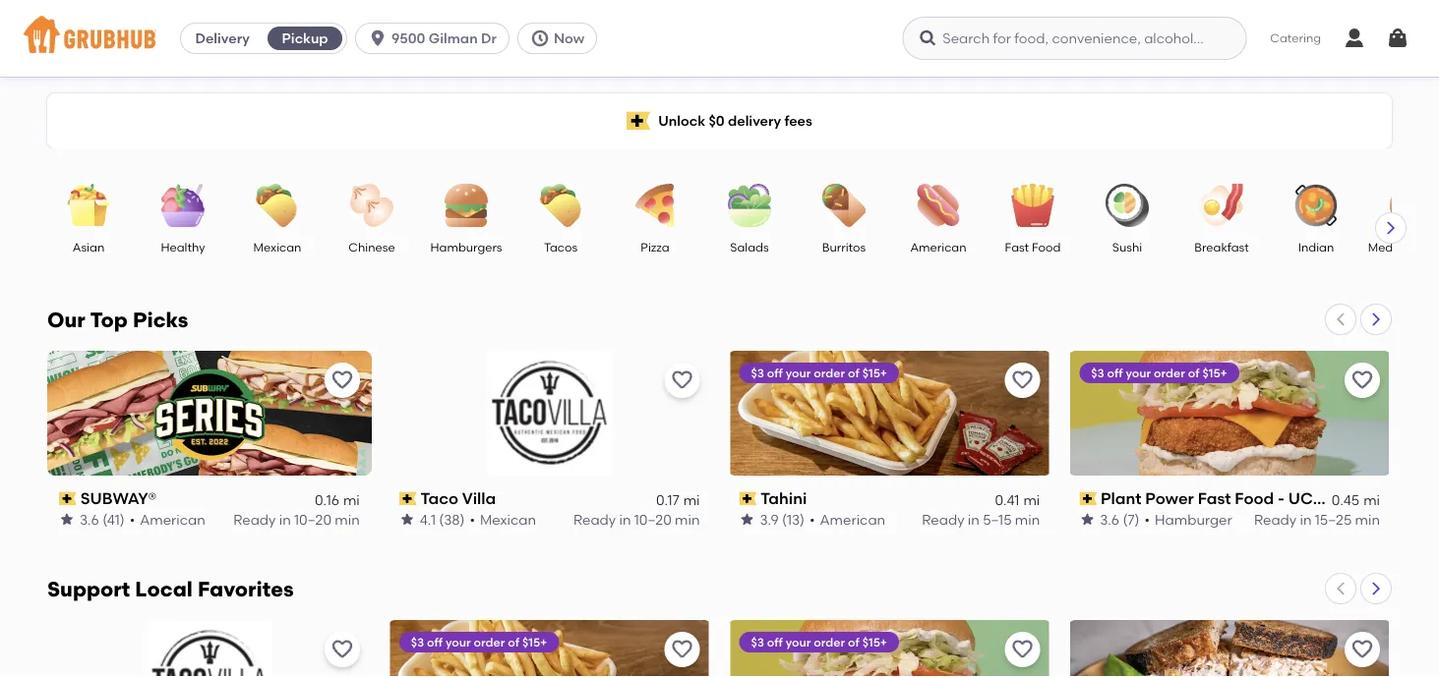 Task type: vqa. For each thing, say whether or not it's contained in the screenshot.
want
no



Task type: describe. For each thing, give the bounding box(es) containing it.
(38)
[[439, 512, 465, 528]]

subscription pass image for subway®
[[59, 492, 76, 506]]

off for plant power fast food - ucsd logo to the right
[[1108, 366, 1123, 380]]

pizza image
[[621, 184, 690, 227]]

hamburgers
[[430, 240, 502, 254]]

0 horizontal spatial save this restaurant image
[[330, 638, 354, 662]]

2 horizontal spatial american
[[911, 240, 967, 254]]

min for tahini
[[1015, 512, 1040, 528]]

hamburger
[[1155, 512, 1233, 528]]

chinese image
[[337, 184, 406, 227]]

fast food image
[[999, 184, 1068, 227]]

mi for subway®
[[343, 492, 360, 509]]

now button
[[517, 23, 605, 54]]

asian image
[[54, 184, 123, 227]]

min for taco villa
[[675, 512, 700, 528]]

svg image inside now button
[[530, 29, 550, 48]]

• for subway®
[[130, 512, 135, 528]]

5–15
[[983, 512, 1012, 528]]

0.41 mi
[[995, 492, 1040, 509]]

15–25
[[1315, 512, 1352, 528]]

support local favorites
[[47, 577, 294, 603]]

• american for subway®
[[130, 512, 205, 528]]

caret right icon image for favorites
[[1369, 581, 1384, 597]]

0.17
[[656, 492, 680, 509]]

mexican image
[[243, 184, 312, 227]]

ready in 5–15 min
[[922, 512, 1040, 528]]

• for taco villa
[[470, 512, 475, 528]]

fees
[[785, 113, 813, 129]]

10–20 for taco villa
[[634, 512, 672, 528]]

subway® logo image
[[47, 351, 372, 476]]

in for plant power fast food - ucsd
[[1300, 512, 1312, 528]]

$3 for plant power fast food - ucsd logo to the right
[[1091, 366, 1105, 380]]

3.6 (7)
[[1100, 512, 1140, 528]]

salads image
[[715, 184, 784, 227]]

delivery button
[[181, 23, 264, 54]]

hamburgers image
[[432, 184, 501, 227]]

asian
[[73, 240, 104, 254]]

1 horizontal spatial svg image
[[1343, 27, 1367, 50]]

of for bottom plant power fast food - ucsd logo
[[848, 636, 860, 650]]

order for bottom plant power fast food - ucsd logo
[[814, 636, 845, 650]]

our
[[47, 308, 85, 333]]

plant power fast food - ucsd
[[1101, 490, 1335, 509]]

off for bottom plant power fast food - ucsd logo
[[767, 636, 783, 650]]

0.41
[[995, 492, 1020, 509]]

4.1 (38)
[[420, 512, 465, 528]]

$15+ for bottom plant power fast food - ucsd logo
[[863, 636, 888, 650]]

• mexican
[[470, 512, 536, 528]]

tahini
[[761, 490, 807, 509]]

picks
[[133, 308, 188, 333]]

1 horizontal spatial plant power fast food - ucsd logo image
[[1068, 351, 1392, 476]]

healthy
[[161, 240, 205, 254]]

mi for plant power fast food - ucsd
[[1364, 492, 1380, 509]]

1 vertical spatial mexican
[[480, 512, 536, 528]]

delivery
[[728, 113, 781, 129]]

indian image
[[1282, 184, 1351, 227]]

0.17 mi
[[656, 492, 700, 509]]

taco
[[421, 490, 459, 509]]

$3 for bottommost the tahini logo
[[411, 636, 424, 650]]

0.45 mi
[[1332, 492, 1380, 509]]

joya organic kitchen logo image
[[1068, 621, 1392, 678]]

of for bottommost the tahini logo
[[508, 636, 520, 650]]

burritos image
[[810, 184, 879, 227]]

caret left icon image for our top picks
[[1333, 312, 1349, 328]]

• hamburger
[[1145, 512, 1233, 528]]

subscription pass image for plant power fast food - ucsd
[[1080, 492, 1097, 506]]

star icon image for taco villa
[[399, 512, 415, 528]]

0.16
[[315, 492, 339, 509]]

ready in 15–25 min
[[1255, 512, 1380, 528]]

star icon image for subway®
[[59, 512, 75, 528]]

(13)
[[782, 512, 805, 528]]

3.6 (41)
[[80, 512, 125, 528]]

2 svg image from the left
[[918, 29, 938, 48]]

1 horizontal spatial food
[[1235, 490, 1274, 509]]

unlock
[[658, 113, 706, 129]]



Task type: locate. For each thing, give the bounding box(es) containing it.
star icon image down subscription pass image
[[739, 512, 755, 528]]

3.6 left (7)
[[1100, 512, 1120, 528]]

ready for tahini
[[922, 512, 965, 528]]

mi right 0.41
[[1024, 492, 1040, 509]]

food
[[1032, 240, 1061, 254], [1235, 490, 1274, 509]]

in for taco villa
[[619, 512, 631, 528]]

0 horizontal spatial • american
[[130, 512, 205, 528]]

fast up the hamburger
[[1198, 490, 1231, 509]]

star icon image for plant power fast food - ucsd
[[1080, 512, 1095, 528]]

0 horizontal spatial american
[[140, 512, 205, 528]]

ready in 10–20 min down 0.16 in the left of the page
[[233, 512, 360, 528]]

plant power fast food - ucsd logo image
[[1068, 351, 1392, 476], [728, 621, 1052, 678]]

caret right icon image
[[1383, 220, 1399, 236], [1369, 312, 1384, 328], [1369, 581, 1384, 597]]

now
[[554, 30, 585, 47]]

$15+
[[863, 366, 888, 380], [1203, 366, 1228, 380], [522, 636, 547, 650], [863, 636, 888, 650]]

fast
[[1005, 240, 1029, 254], [1198, 490, 1231, 509]]

catering button
[[1257, 16, 1335, 61]]

3 min from the left
[[1015, 512, 1040, 528]]

mi for taco villa
[[684, 492, 700, 509]]

0 horizontal spatial plant power fast food - ucsd logo image
[[728, 621, 1052, 678]]

1 10–20 from the left
[[294, 512, 332, 528]]

pickup button
[[264, 23, 346, 54]]

• for plant power fast food - ucsd
[[1145, 512, 1150, 528]]

save this restaurant image
[[1351, 369, 1375, 393], [330, 638, 354, 662], [671, 638, 694, 662]]

power
[[1146, 490, 1194, 509]]

subscription pass image left taco
[[399, 492, 417, 506]]

star icon image left 4.1
[[399, 512, 415, 528]]

1 vertical spatial caret right icon image
[[1369, 312, 1384, 328]]

2 horizontal spatial svg image
[[1386, 27, 1410, 50]]

• right the (41)
[[130, 512, 135, 528]]

3 ready from the left
[[922, 512, 965, 528]]

0 vertical spatial food
[[1032, 240, 1061, 254]]

of for the top the tahini logo
[[848, 366, 860, 380]]

$3
[[751, 366, 765, 380], [1091, 366, 1105, 380], [411, 636, 424, 650], [751, 636, 765, 650]]

10–20 for subway®
[[294, 512, 332, 528]]

sushi image
[[1093, 184, 1162, 227]]

caret left icon image for support local favorites
[[1333, 581, 1349, 597]]

• american down subway®
[[130, 512, 205, 528]]

mexican
[[253, 240, 302, 254], [480, 512, 536, 528]]

ready down - at the right of the page
[[1255, 512, 1297, 528]]

our top picks
[[47, 308, 188, 333]]

3 mi from the left
[[1024, 492, 1040, 509]]

1 3.6 from the left
[[80, 512, 99, 528]]

mediterranea
[[1368, 240, 1440, 254]]

3.9 (13)
[[760, 512, 805, 528]]

burritos
[[822, 240, 866, 254]]

pickup
[[282, 30, 328, 47]]

(41)
[[102, 512, 125, 528]]

0 horizontal spatial 3.6
[[80, 512, 99, 528]]

2 in from the left
[[619, 512, 631, 528]]

0 horizontal spatial 10–20
[[294, 512, 332, 528]]

1 svg image from the left
[[368, 29, 388, 48]]

caret right icon image up mediterranea
[[1383, 220, 1399, 236]]

taco villa logo image
[[487, 351, 612, 476], [147, 621, 272, 678]]

off for the top the tahini logo
[[767, 366, 783, 380]]

food left - at the right of the page
[[1235, 490, 1274, 509]]

breakfast
[[1195, 240, 1249, 254]]

ready right • mexican
[[574, 512, 616, 528]]

american for subway®
[[140, 512, 205, 528]]

gilman
[[429, 30, 478, 47]]

-
[[1278, 490, 1285, 509]]

4 mi from the left
[[1364, 492, 1380, 509]]

0.16 mi
[[315, 492, 360, 509]]

2 subscription pass image from the left
[[399, 492, 417, 506]]

2 • from the left
[[470, 512, 475, 528]]

min down 0.41 mi
[[1015, 512, 1040, 528]]

american image
[[904, 184, 973, 227]]

1 caret left icon image from the top
[[1333, 312, 1349, 328]]

1 • american from the left
[[130, 512, 205, 528]]

catering
[[1271, 31, 1321, 45]]

favorites
[[198, 577, 294, 603]]

mi right 0.45
[[1364, 492, 1380, 509]]

1 horizontal spatial • american
[[810, 512, 886, 528]]

star icon image
[[59, 512, 75, 528], [399, 512, 415, 528], [739, 512, 755, 528], [1080, 512, 1095, 528]]

1 horizontal spatial 10–20
[[634, 512, 672, 528]]

of
[[848, 366, 860, 380], [1188, 366, 1200, 380], [508, 636, 520, 650], [848, 636, 860, 650]]

3.6 for plant power fast food - ucsd
[[1100, 512, 1120, 528]]

dr
[[481, 30, 497, 47]]

0 horizontal spatial ready in 10–20 min
[[233, 512, 360, 528]]

subscription pass image left subway®
[[59, 492, 76, 506]]

0 horizontal spatial food
[[1032, 240, 1061, 254]]

local
[[135, 577, 193, 603]]

2 star icon image from the left
[[399, 512, 415, 528]]

subscription pass image left plant
[[1080, 492, 1097, 506]]

1 mi from the left
[[343, 492, 360, 509]]

1 min from the left
[[335, 512, 360, 528]]

4 ready from the left
[[1255, 512, 1297, 528]]

0 horizontal spatial mexican
[[253, 240, 302, 254]]

0 vertical spatial taco villa logo image
[[487, 351, 612, 476]]

1 horizontal spatial save this restaurant image
[[671, 638, 694, 662]]

4 • from the left
[[1145, 512, 1150, 528]]

2 • american from the left
[[810, 512, 886, 528]]

3 in from the left
[[968, 512, 980, 528]]

fast down fast food image
[[1005, 240, 1029, 254]]

svg image
[[1343, 27, 1367, 50], [1386, 27, 1410, 50], [530, 29, 550, 48]]

indian
[[1299, 240, 1335, 254]]

2 10–20 from the left
[[634, 512, 672, 528]]

ready for subway®
[[233, 512, 276, 528]]

in
[[279, 512, 291, 528], [619, 512, 631, 528], [968, 512, 980, 528], [1300, 512, 1312, 528]]

Search for food, convenience, alcohol... search field
[[903, 17, 1247, 60]]

•
[[130, 512, 135, 528], [470, 512, 475, 528], [810, 512, 815, 528], [1145, 512, 1150, 528]]

min
[[335, 512, 360, 528], [675, 512, 700, 528], [1015, 512, 1040, 528], [1356, 512, 1380, 528]]

order for plant power fast food - ucsd logo to the right
[[1154, 366, 1186, 380]]

mexican down villa
[[480, 512, 536, 528]]

4 min from the left
[[1356, 512, 1380, 528]]

taco villa
[[421, 490, 496, 509]]

1 ready in 10–20 min from the left
[[233, 512, 360, 528]]

min down 0.45 mi
[[1356, 512, 1380, 528]]

0 vertical spatial plant power fast food - ucsd logo image
[[1068, 351, 1392, 476]]

1 subscription pass image from the left
[[59, 492, 76, 506]]

ready in 10–20 min for subway®
[[233, 512, 360, 528]]

ready in 10–20 min down 0.17
[[574, 512, 700, 528]]

1 vertical spatial caret left icon image
[[1333, 581, 1349, 597]]

chinese
[[349, 240, 395, 254]]

1 horizontal spatial tahini logo image
[[728, 351, 1052, 476]]

1 vertical spatial taco villa logo image
[[147, 621, 272, 678]]

2 mi from the left
[[684, 492, 700, 509]]

3 star icon image from the left
[[739, 512, 755, 528]]

fast food
[[1005, 240, 1061, 254]]

american
[[911, 240, 967, 254], [140, 512, 205, 528], [820, 512, 886, 528]]

• american right (13)
[[810, 512, 886, 528]]

• american for tahini
[[810, 512, 886, 528]]

0 vertical spatial mexican
[[253, 240, 302, 254]]

min for plant power fast food - ucsd
[[1356, 512, 1380, 528]]

2 ready from the left
[[574, 512, 616, 528]]

4.1
[[420, 512, 436, 528]]

0 horizontal spatial taco villa logo image
[[147, 621, 272, 678]]

american down american "image"
[[911, 240, 967, 254]]

caret right icon image down ready in 15–25 min on the right of page
[[1369, 581, 1384, 597]]

of for plant power fast food - ucsd logo to the right
[[1188, 366, 1200, 380]]

4 in from the left
[[1300, 512, 1312, 528]]

food down fast food image
[[1032, 240, 1061, 254]]

9500 gilman dr
[[392, 30, 497, 47]]

0 vertical spatial caret right icon image
[[1383, 220, 1399, 236]]

grubhub plus flag logo image
[[627, 112, 651, 130]]

sushi
[[1113, 240, 1143, 254]]

star icon image for tahini
[[739, 512, 755, 528]]

svg image inside 9500 gilman dr button
[[368, 29, 388, 48]]

in for subway®
[[279, 512, 291, 528]]

svg image
[[368, 29, 388, 48], [918, 29, 938, 48]]

1 • from the left
[[130, 512, 135, 528]]

1 in from the left
[[279, 512, 291, 528]]

villa
[[462, 490, 496, 509]]

• right (13)
[[810, 512, 815, 528]]

caret right icon image down mediterranea
[[1369, 312, 1384, 328]]

3.6 left the (41)
[[80, 512, 99, 528]]

2 horizontal spatial subscription pass image
[[1080, 492, 1097, 506]]

1 vertical spatial food
[[1235, 490, 1274, 509]]

min down 0.17 mi
[[675, 512, 700, 528]]

3 subscription pass image from the left
[[1080, 492, 1097, 506]]

ready
[[233, 512, 276, 528], [574, 512, 616, 528], [922, 512, 965, 528], [1255, 512, 1297, 528]]

mi for tahini
[[1024, 492, 1040, 509]]

1 horizontal spatial subscription pass image
[[399, 492, 417, 506]]

1 horizontal spatial 3.6
[[1100, 512, 1120, 528]]

• right (7)
[[1145, 512, 1150, 528]]

1 vertical spatial plant power fast food - ucsd logo image
[[728, 621, 1052, 678]]

main navigation navigation
[[0, 0, 1440, 77]]

ready up the favorites
[[233, 512, 276, 528]]

1 horizontal spatial american
[[820, 512, 886, 528]]

mi right 0.16 in the left of the page
[[343, 492, 360, 509]]

9500
[[392, 30, 425, 47]]

3 • from the left
[[810, 512, 815, 528]]

4 star icon image from the left
[[1080, 512, 1095, 528]]

$15+ for the top the tahini logo
[[863, 366, 888, 380]]

2 vertical spatial caret right icon image
[[1369, 581, 1384, 597]]

star icon image left 3.6 (41)
[[59, 512, 75, 528]]

save this restaurant image
[[330, 369, 354, 393], [671, 369, 694, 393], [1011, 369, 1034, 393], [1011, 638, 1034, 662], [1351, 638, 1375, 662]]

caret right icon image for picks
[[1369, 312, 1384, 328]]

$0
[[709, 113, 725, 129]]

order for the top the tahini logo
[[814, 366, 845, 380]]

salads
[[730, 240, 769, 254]]

$3 for the top the tahini logo
[[751, 366, 765, 380]]

0 horizontal spatial tahini logo image
[[387, 621, 712, 678]]

2 min from the left
[[675, 512, 700, 528]]

ready left 5–15
[[922, 512, 965, 528]]

3.6 for subway®
[[80, 512, 99, 528]]

1 horizontal spatial mexican
[[480, 512, 536, 528]]

1 horizontal spatial fast
[[1198, 490, 1231, 509]]

2 horizontal spatial save this restaurant image
[[1351, 369, 1375, 393]]

(7)
[[1123, 512, 1140, 528]]

plant
[[1101, 490, 1142, 509]]

0 vertical spatial caret left icon image
[[1333, 312, 1349, 328]]

1 vertical spatial fast
[[1198, 490, 1231, 509]]

1 vertical spatial tahini logo image
[[387, 621, 712, 678]]

american right (13)
[[820, 512, 886, 528]]

$15+ for bottommost the tahini logo
[[522, 636, 547, 650]]

american down subway®
[[140, 512, 205, 528]]

0.45
[[1332, 492, 1360, 509]]

10–20 down 0.17
[[634, 512, 672, 528]]

0 vertical spatial fast
[[1005, 240, 1029, 254]]

ready in 10–20 min for taco villa
[[574, 512, 700, 528]]

3.9
[[760, 512, 779, 528]]

ucsd
[[1289, 490, 1335, 509]]

1 horizontal spatial ready in 10–20 min
[[574, 512, 700, 528]]

10–20 down 0.16 in the left of the page
[[294, 512, 332, 528]]

3.6
[[80, 512, 99, 528], [1100, 512, 1120, 528]]

in for tahini
[[968, 512, 980, 528]]

ready for taco villa
[[574, 512, 616, 528]]

ready in 10–20 min
[[233, 512, 360, 528], [574, 512, 700, 528]]

off for bottommost the tahini logo
[[427, 636, 443, 650]]

0 horizontal spatial svg image
[[530, 29, 550, 48]]

ready for plant power fast food - ucsd
[[1255, 512, 1297, 528]]

min for subway®
[[335, 512, 360, 528]]

2 caret left icon image from the top
[[1333, 581, 1349, 597]]

your
[[786, 366, 811, 380], [1126, 366, 1151, 380], [446, 636, 471, 650], [786, 636, 811, 650]]

unlock $0 delivery fees
[[658, 113, 813, 129]]

caret left icon image down indian at the right
[[1333, 312, 1349, 328]]

0 horizontal spatial svg image
[[368, 29, 388, 48]]

0 horizontal spatial fast
[[1005, 240, 1029, 254]]

save this restaurant image for plant power fast food - ucsd logo to the right
[[1351, 369, 1375, 393]]

mexican down the mexican image
[[253, 240, 302, 254]]

$3 for bottom plant power fast food - ucsd logo
[[751, 636, 765, 650]]

delivery
[[195, 30, 250, 47]]

subscription pass image for taco villa
[[399, 492, 417, 506]]

american for tahini
[[820, 512, 886, 528]]

• right (38)
[[470, 512, 475, 528]]

save this restaurant image for bottommost the tahini logo
[[671, 638, 694, 662]]

star icon image left the 3.6 (7) at the bottom right
[[1080, 512, 1095, 528]]

off
[[767, 366, 783, 380], [1108, 366, 1123, 380], [427, 636, 443, 650], [767, 636, 783, 650]]

9500 gilman dr button
[[355, 23, 517, 54]]

1 star icon image from the left
[[59, 512, 75, 528]]

order
[[814, 366, 845, 380], [1154, 366, 1186, 380], [474, 636, 505, 650], [814, 636, 845, 650]]

0 vertical spatial tahini logo image
[[728, 351, 1052, 476]]

1 horizontal spatial svg image
[[918, 29, 938, 48]]

order for bottommost the tahini logo
[[474, 636, 505, 650]]

1 ready from the left
[[233, 512, 276, 528]]

1 horizontal spatial taco villa logo image
[[487, 351, 612, 476]]

tahini logo image
[[728, 351, 1052, 476], [387, 621, 712, 678]]

• for tahini
[[810, 512, 815, 528]]

$15+ for plant power fast food - ucsd logo to the right
[[1203, 366, 1228, 380]]

0 horizontal spatial subscription pass image
[[59, 492, 76, 506]]

breakfast image
[[1188, 184, 1257, 227]]

2 ready in 10–20 min from the left
[[574, 512, 700, 528]]

$3 off your order of $15+
[[751, 366, 888, 380], [1091, 366, 1228, 380], [411, 636, 547, 650], [751, 636, 888, 650]]

mi
[[343, 492, 360, 509], [684, 492, 700, 509], [1024, 492, 1040, 509], [1364, 492, 1380, 509]]

caret left icon image down 15–25
[[1333, 581, 1349, 597]]

10–20
[[294, 512, 332, 528], [634, 512, 672, 528]]

subscription pass image
[[59, 492, 76, 506], [399, 492, 417, 506], [1080, 492, 1097, 506]]

pizza
[[641, 240, 670, 254]]

healthy image
[[149, 184, 217, 227]]

tacos image
[[526, 184, 595, 227]]

subway®
[[80, 490, 157, 509]]

mi right 0.17
[[684, 492, 700, 509]]

caret left icon image
[[1333, 312, 1349, 328], [1333, 581, 1349, 597]]

2 3.6 from the left
[[1100, 512, 1120, 528]]

min down the 0.16 mi
[[335, 512, 360, 528]]

support
[[47, 577, 130, 603]]

top
[[90, 308, 128, 333]]

save this restaurant button
[[324, 363, 360, 399], [665, 363, 700, 399], [1005, 363, 1040, 399], [1345, 363, 1380, 399], [324, 633, 360, 668], [665, 633, 700, 668], [1005, 633, 1040, 668], [1345, 633, 1380, 668]]

subscription pass image
[[739, 492, 757, 506]]

• american
[[130, 512, 205, 528], [810, 512, 886, 528]]

tacos
[[544, 240, 578, 254]]



